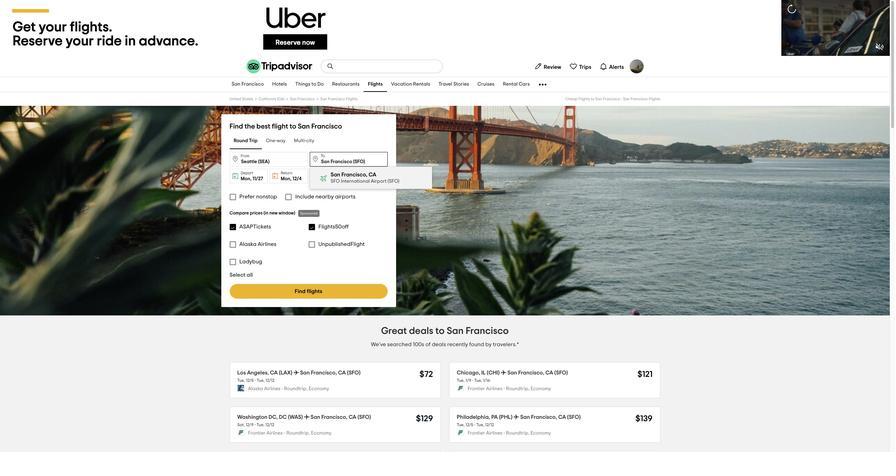 Task type: describe. For each thing, give the bounding box(es) containing it.
economy for $139
[[531, 432, 552, 437]]

san up the united
[[232, 82, 241, 87]]

find for find flights
[[295, 289, 306, 295]]

san francisco, ca (sfo) for $129
[[311, 415, 371, 421]]

(in
[[264, 211, 269, 216]]

to
[[321, 154, 325, 158]]

economy for $129
[[311, 432, 332, 437]]

united states link
[[230, 97, 253, 101]]

tue, down philadelphia, pa (phl)
[[477, 424, 485, 428]]

francisco, for $121
[[519, 371, 545, 376]]

trips link
[[567, 59, 595, 73]]

san francisco flights link
[[321, 97, 358, 101]]

economy inside the travelers 1 , economy
[[325, 177, 345, 181]]

francisco, for $139
[[532, 415, 558, 421]]

prices
[[250, 211, 263, 216]]

rental
[[503, 82, 518, 87]]

1
[[321, 177, 323, 181]]

0 vertical spatial san francisco link
[[228, 77, 268, 92]]

ca for $72
[[338, 371, 346, 376]]

found
[[470, 342, 485, 348]]

multi-city
[[294, 139, 315, 144]]

airlines for $72
[[264, 387, 281, 392]]

City or Airport text field
[[310, 152, 388, 167]]

francisco, for $129
[[322, 415, 348, 421]]

roundtrip, for $139
[[506, 432, 530, 437]]

francisco, inside san francisco, ca sfo international airport (sfo)
[[342, 172, 368, 178]]

vacation
[[392, 82, 412, 87]]

great
[[381, 327, 407, 337]]

tue, 12/5  - tue, 12/12 for $72
[[237, 379, 275, 383]]

travelers.*
[[493, 342, 519, 348]]

12/5 for $72
[[246, 379, 254, 383]]

cheap
[[566, 97, 578, 101]]

international
[[341, 179, 370, 184]]

prefer nonstop
[[240, 194, 277, 200]]

francisco up states on the left top of page
[[242, 82, 264, 87]]

airports
[[335, 194, 356, 200]]

- down (phl)
[[504, 432, 505, 437]]

francisco up by
[[466, 327, 509, 337]]

tue, left 1/9
[[457, 379, 465, 383]]

united
[[230, 97, 241, 101]]

,
[[323, 177, 324, 181]]

select all
[[230, 273, 253, 278]]

chicago, il (chi)
[[457, 371, 500, 376]]

1 vertical spatial san francisco link
[[290, 97, 315, 101]]

$129
[[416, 415, 433, 424]]

tue, down philadelphia,
[[457, 424, 465, 428]]

0 vertical spatial deals
[[409, 327, 434, 337]]

- right 12/9
[[255, 424, 256, 428]]

(chi)
[[487, 371, 500, 376]]

include nearby airports
[[296, 194, 356, 200]]

united states
[[230, 97, 253, 101]]

sfo
[[331, 179, 340, 184]]

san right the (was)
[[311, 415, 321, 421]]

review
[[544, 64, 562, 70]]

frontier airlines - roundtrip, economy for $139
[[468, 432, 552, 437]]

stories
[[454, 82, 470, 87]]

mon, for mon, 12/4
[[281, 177, 292, 182]]

los
[[237, 371, 246, 376]]

restaurants
[[332, 82, 360, 87]]

depart mon, 11/27
[[241, 171, 263, 182]]

- down philadelphia,
[[475, 424, 476, 428]]

(ca)
[[277, 97, 285, 101]]

- down 'dc'
[[284, 432, 286, 437]]

san down alerts
[[624, 97, 630, 101]]

tue, 12/5  - tue, 12/12 for $139
[[457, 424, 495, 428]]

city
[[307, 139, 315, 144]]

1/16
[[484, 379, 491, 383]]

1 vertical spatial deals
[[432, 342, 446, 348]]

vacation rentals
[[392, 82, 431, 87]]

do
[[318, 82, 324, 87]]

new
[[270, 211, 278, 216]]

find the best flight to san francisco
[[230, 123, 342, 130]]

washington
[[237, 415, 268, 421]]

11/27
[[253, 177, 263, 182]]

hotels link
[[268, 77, 291, 92]]

review link
[[532, 59, 565, 73]]

airlines down asaptickets
[[258, 242, 277, 247]]

francisco, for $72
[[311, 371, 337, 376]]

round
[[234, 139, 248, 144]]

1/9
[[466, 379, 472, 383]]

all
[[247, 273, 253, 278]]

airlines for $139
[[487, 432, 503, 437]]

one-way
[[266, 139, 286, 144]]

cruises
[[478, 82, 495, 87]]

ca for $129
[[349, 415, 357, 421]]

economy for $72
[[309, 387, 329, 392]]

we've searched 100s of deals recently found by travelers.*
[[371, 342, 519, 348]]

travelers
[[321, 171, 337, 175]]

roundtrip, for $72
[[284, 387, 308, 392]]

tue, down the angeles,
[[257, 379, 265, 383]]

find flights button
[[230, 285, 388, 299]]

things to do link
[[291, 77, 328, 92]]

(phl)
[[500, 415, 513, 421]]

1 horizontal spatial san francisco
[[290, 97, 315, 101]]

0 horizontal spatial san francisco
[[232, 82, 264, 87]]

unpublishedflight
[[319, 242, 365, 247]]

from
[[241, 154, 250, 158]]

economy for $121
[[531, 387, 552, 392]]

francisco up city
[[312, 123, 342, 130]]

flights link
[[364, 77, 387, 92]]

san right (ca)
[[290, 97, 297, 101]]

travel stories link
[[435, 77, 474, 92]]

vacation rentals link
[[387, 77, 435, 92]]

frontier airlines - roundtrip, economy for $121
[[468, 387, 552, 392]]

san right cheap
[[596, 97, 603, 101]]

tripadvisor image
[[247, 59, 312, 73]]

travel
[[439, 82, 453, 87]]

washington dc, dc (was)
[[237, 415, 303, 421]]

cheap flights to san francisco - san francisco flights
[[566, 97, 661, 101]]

frontier for $139
[[468, 432, 486, 437]]

(sfo) for $129
[[358, 415, 371, 421]]

states
[[242, 97, 253, 101]]

san francisco flights
[[321, 97, 358, 101]]

City or Airport text field
[[230, 152, 308, 167]]

philadelphia, pa (phl)
[[457, 415, 513, 421]]

francisco down the restaurants link
[[328, 97, 346, 101]]

one-
[[266, 139, 277, 144]]

alaska airlines
[[240, 242, 277, 247]]

ca for $139
[[559, 415, 567, 421]]

rentals
[[413, 82, 431, 87]]

flight
[[272, 123, 288, 130]]

to left do
[[312, 82, 317, 87]]

alerts
[[610, 64, 625, 70]]

compare
[[230, 211, 249, 216]]

way
[[277, 139, 286, 144]]

alerts link
[[598, 59, 627, 73]]



Task type: locate. For each thing, give the bounding box(es) containing it.
1 vertical spatial san francisco
[[290, 97, 315, 101]]

airlines down pa
[[487, 432, 503, 437]]

1 horizontal spatial 12/5
[[466, 424, 474, 428]]

tue, right 12/9
[[257, 424, 265, 428]]

cruises link
[[474, 77, 499, 92]]

1 horizontal spatial san francisco link
[[290, 97, 315, 101]]

12/12 down washington dc, dc (was)
[[266, 424, 275, 428]]

roundtrip, for $121
[[506, 387, 530, 392]]

select
[[230, 273, 246, 278]]

things to do
[[296, 82, 324, 87]]

airlines down dc,
[[267, 432, 283, 437]]

frontier airlines - roundtrip, economy down the (was)
[[248, 432, 332, 437]]

dc
[[279, 415, 287, 421]]

asaptickets
[[240, 224, 271, 230]]

12/12 for $129
[[266, 424, 275, 428]]

1 mon, from the left
[[241, 177, 252, 182]]

- down the angeles,
[[255, 379, 256, 383]]

frontier for $129
[[248, 432, 266, 437]]

of
[[426, 342, 431, 348]]

san up the recently
[[447, 327, 464, 337]]

alaska for alaska airlines
[[240, 242, 257, 247]]

find inside find flights button
[[295, 289, 306, 295]]

deals up 100s
[[409, 327, 434, 337]]

roundtrip, down the (was)
[[287, 432, 310, 437]]

nearby
[[316, 194, 334, 200]]

sat,
[[237, 424, 245, 428]]

san francisco
[[232, 82, 264, 87], [290, 97, 315, 101]]

$72
[[420, 371, 433, 379]]

0 vertical spatial find
[[230, 123, 243, 130]]

1 horizontal spatial find
[[295, 289, 306, 295]]

san up sfo
[[331, 172, 341, 178]]

frontier for $121
[[468, 387, 486, 392]]

to up we've searched 100s of deals recently found by travelers.*
[[436, 327, 445, 337]]

12/12 down los angeles, ca (lax)
[[266, 379, 275, 383]]

airlines for $121
[[487, 387, 503, 392]]

tue,
[[237, 379, 245, 383], [257, 379, 265, 383], [457, 379, 465, 383], [475, 379, 483, 383], [257, 424, 265, 428], [457, 424, 465, 428], [477, 424, 485, 428]]

0 horizontal spatial 12/5
[[246, 379, 254, 383]]

include
[[296, 194, 315, 200]]

california (ca) link
[[259, 97, 285, 101]]

0 horizontal spatial san francisco link
[[228, 77, 268, 92]]

california (ca)
[[259, 97, 285, 101]]

flights
[[307, 289, 323, 295]]

search image
[[327, 63, 334, 70]]

12/12 down philadelphia, pa (phl)
[[486, 424, 495, 428]]

pa
[[492, 415, 498, 421]]

- down alerts
[[622, 97, 623, 101]]

compare prices (in new window)
[[230, 211, 296, 216]]

san francisco, ca (sfo) for $72
[[300, 371, 361, 376]]

san francisco, ca (sfo) for $121
[[508, 371, 568, 376]]

- down (lax)
[[282, 387, 283, 392]]

great deals to san francisco
[[381, 327, 509, 337]]

mon,
[[241, 177, 252, 182], [281, 177, 292, 182]]

find flights
[[295, 289, 323, 295]]

mon, down return
[[281, 177, 292, 182]]

find left flights
[[295, 289, 306, 295]]

- right 1/9
[[473, 379, 474, 383]]

ladybug
[[240, 259, 263, 265]]

tue, 12/5  - tue, 12/12 down philadelphia,
[[457, 424, 495, 428]]

san up 'multi-city'
[[298, 123, 310, 130]]

sponsored
[[300, 212, 318, 216]]

tue, down chicago, il (chi)
[[475, 379, 483, 383]]

advertisement region
[[0, 0, 891, 56]]

mon, inside return mon, 12/4
[[281, 177, 292, 182]]

san right (lax)
[[300, 371, 310, 376]]

frontier
[[468, 387, 486, 392], [248, 432, 266, 437], [468, 432, 486, 437]]

to
[[312, 82, 317, 87], [591, 97, 595, 101], [290, 123, 297, 130], [436, 327, 445, 337]]

(lax)
[[279, 371, 293, 376]]

san down do
[[321, 97, 327, 101]]

1 horizontal spatial mon,
[[281, 177, 292, 182]]

trip
[[249, 139, 258, 144]]

san francisco up states on the left top of page
[[232, 82, 264, 87]]

things
[[296, 82, 311, 87]]

return mon, 12/4
[[281, 171, 302, 182]]

0 horizontal spatial mon,
[[241, 177, 252, 182]]

san francisco, ca (sfo)
[[300, 371, 361, 376], [508, 371, 568, 376], [311, 415, 371, 421], [521, 415, 581, 421]]

(sfo)
[[388, 179, 400, 184], [347, 371, 361, 376], [555, 371, 568, 376], [358, 415, 371, 421], [568, 415, 581, 421]]

0 horizontal spatial tue, 12/5  - tue, 12/12
[[237, 379, 275, 383]]

airlines for $129
[[267, 432, 283, 437]]

recently
[[448, 342, 469, 348]]

california
[[259, 97, 276, 101]]

alaska down the angeles,
[[248, 387, 263, 392]]

san right (chi)
[[508, 371, 518, 376]]

searched
[[388, 342, 412, 348]]

0 vertical spatial alaska
[[240, 242, 257, 247]]

roundtrip, down (lax)
[[284, 387, 308, 392]]

prefer
[[240, 194, 255, 200]]

(sfo) for $139
[[568, 415, 581, 421]]

(was)
[[288, 415, 303, 421]]

airlines down los angeles, ca (lax)
[[264, 387, 281, 392]]

san francisco link up states on the left top of page
[[228, 77, 268, 92]]

round trip
[[234, 139, 258, 144]]

1 vertical spatial 12/5
[[466, 424, 474, 428]]

ca inside san francisco, ca sfo international airport (sfo)
[[369, 172, 377, 178]]

cars
[[519, 82, 530, 87]]

- up (phl)
[[504, 387, 505, 392]]

flights50off
[[319, 224, 349, 230]]

1 vertical spatial alaska
[[248, 387, 263, 392]]

12/5 down philadelphia,
[[466, 424, 474, 428]]

0 vertical spatial san francisco
[[232, 82, 264, 87]]

12/5 down the angeles,
[[246, 379, 254, 383]]

francisco down profile picture
[[631, 97, 649, 101]]

roundtrip, for $129
[[287, 432, 310, 437]]

(sfo) inside san francisco, ca sfo international airport (sfo)
[[388, 179, 400, 184]]

airlines down 1/16
[[487, 387, 503, 392]]

0 horizontal spatial find
[[230, 123, 243, 130]]

frontier down sat, 12/9  - tue, 12/12
[[248, 432, 266, 437]]

sat, 12/9  - tue, 12/12
[[237, 424, 275, 428]]

ca for $121
[[546, 371, 554, 376]]

frontier down tue, 1/9  - tue, 1/16
[[468, 387, 486, 392]]

flights
[[368, 82, 383, 87], [346, 97, 358, 101], [579, 97, 591, 101], [649, 97, 661, 101]]

12/9
[[246, 424, 254, 428]]

(sfo) for $72
[[347, 371, 361, 376]]

rental cars
[[503, 82, 530, 87]]

frontier down philadelphia,
[[468, 432, 486, 437]]

roundtrip, down (phl)
[[506, 432, 530, 437]]

tue, 12/5  - tue, 12/12 down the angeles,
[[237, 379, 275, 383]]

12/5 for $139
[[466, 424, 474, 428]]

san francisco link
[[228, 77, 268, 92], [290, 97, 315, 101]]

100s
[[413, 342, 425, 348]]

alaska for alaska airlines - roundtrip, economy
[[248, 387, 263, 392]]

travel stories
[[439, 82, 470, 87]]

1 vertical spatial tue, 12/5  - tue, 12/12
[[457, 424, 495, 428]]

1 horizontal spatial tue, 12/5  - tue, 12/12
[[457, 424, 495, 428]]

0 vertical spatial tue, 12/5  - tue, 12/12
[[237, 379, 275, 383]]

san francisco down things
[[290, 97, 315, 101]]

tue, 1/9  - tue, 1/16
[[457, 379, 491, 383]]

francisco down alerts
[[604, 97, 621, 101]]

12/12 for $139
[[486, 424, 495, 428]]

tue, 12/5  - tue, 12/12
[[237, 379, 275, 383], [457, 424, 495, 428]]

francisco down things to do link
[[298, 97, 315, 101]]

mon, inside the depart mon, 11/27
[[241, 177, 252, 182]]

profile picture image
[[630, 59, 644, 73]]

san right (phl)
[[521, 415, 530, 421]]

1 vertical spatial find
[[295, 289, 306, 295]]

frontier airlines - roundtrip, economy down (phl)
[[468, 432, 552, 437]]

frontier airlines - roundtrip, economy for $129
[[248, 432, 332, 437]]

to right cheap
[[591, 97, 595, 101]]

angeles,
[[247, 371, 269, 376]]

francisco
[[242, 82, 264, 87], [298, 97, 315, 101], [328, 97, 346, 101], [604, 97, 621, 101], [631, 97, 649, 101], [312, 123, 342, 130], [466, 327, 509, 337]]

frontier airlines - roundtrip, economy down (chi)
[[468, 387, 552, 392]]

mon, for mon, 11/27
[[241, 177, 252, 182]]

$139
[[636, 415, 653, 424]]

mon, down depart
[[241, 177, 252, 182]]

francisco,
[[342, 172, 368, 178], [311, 371, 337, 376], [519, 371, 545, 376], [322, 415, 348, 421], [532, 415, 558, 421]]

alaska up ladybug on the left bottom of page
[[240, 242, 257, 247]]

dc,
[[269, 415, 278, 421]]

to right flight
[[290, 123, 297, 130]]

san francisco link down things
[[290, 97, 315, 101]]

deals right of
[[432, 342, 446, 348]]

window)
[[279, 211, 296, 216]]

depart
[[241, 171, 253, 175]]

chicago,
[[457, 371, 481, 376]]

multi-
[[294, 139, 307, 144]]

0 vertical spatial 12/5
[[246, 379, 254, 383]]

travelers 1 , economy
[[321, 171, 345, 181]]

roundtrip,
[[284, 387, 308, 392], [506, 387, 530, 392], [287, 432, 310, 437], [506, 432, 530, 437]]

roundtrip, up (phl)
[[506, 387, 530, 392]]

alaska
[[240, 242, 257, 247], [248, 387, 263, 392]]

(sfo) for $121
[[555, 371, 568, 376]]

tue, down los
[[237, 379, 245, 383]]

deals
[[409, 327, 434, 337], [432, 342, 446, 348]]

san francisco, ca (sfo) for $139
[[521, 415, 581, 421]]

12/5
[[246, 379, 254, 383], [466, 424, 474, 428]]

san inside san francisco, ca sfo international airport (sfo)
[[331, 172, 341, 178]]

los angeles, ca (lax)
[[237, 371, 293, 376]]

restaurants link
[[328, 77, 364, 92]]

2 mon, from the left
[[281, 177, 292, 182]]

$121
[[638, 371, 653, 379]]

nonstop
[[256, 194, 277, 200]]

find left 'the'
[[230, 123, 243, 130]]

rental cars link
[[499, 77, 534, 92]]

philadelphia,
[[457, 415, 491, 421]]

12/12 for $72
[[266, 379, 275, 383]]

find for find the best flight to san francisco
[[230, 123, 243, 130]]

None search field
[[321, 60, 443, 73]]

by
[[486, 342, 492, 348]]

airlines
[[258, 242, 277, 247], [264, 387, 281, 392], [487, 387, 503, 392], [267, 432, 283, 437], [487, 432, 503, 437]]



Task type: vqa. For each thing, say whether or not it's contained in the screenshot.
Search
no



